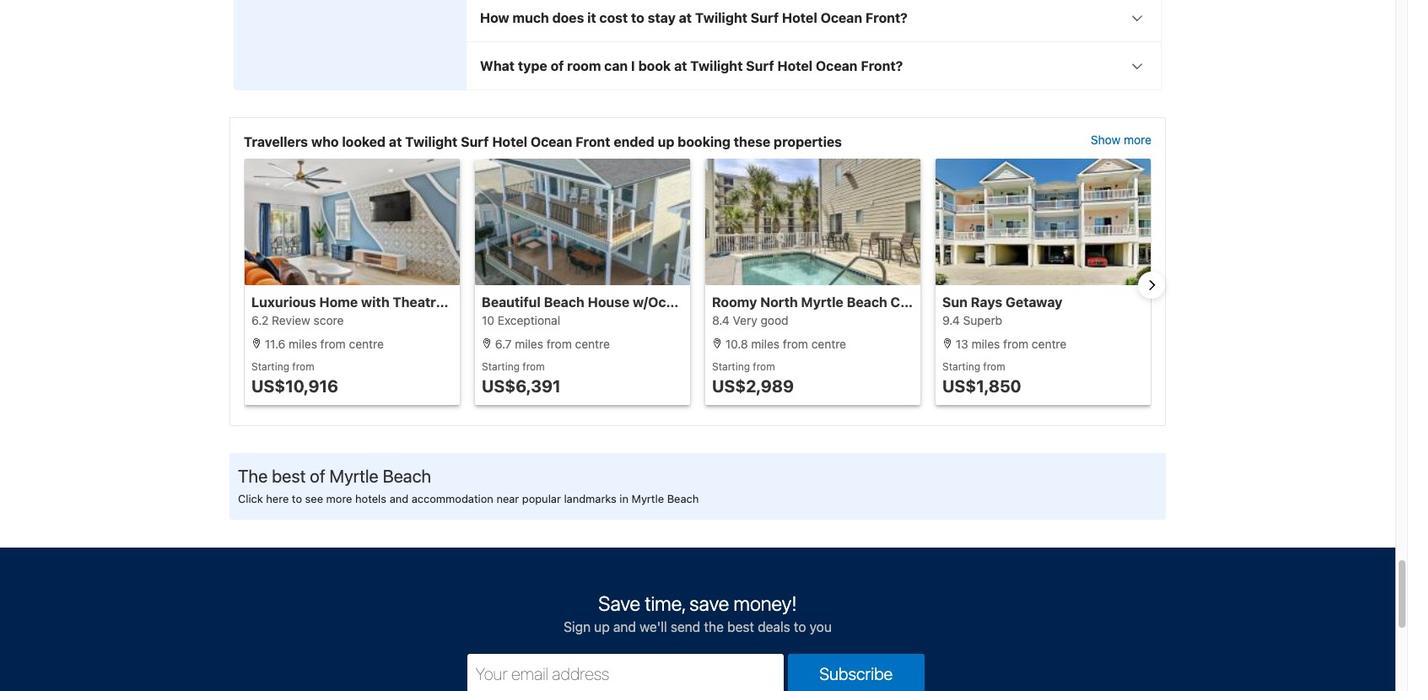 Task type: locate. For each thing, give the bounding box(es) containing it.
starting inside starting from us$1,850
[[943, 361, 981, 373]]

rays
[[971, 295, 1003, 310]]

hotel down what at the top left of page
[[492, 134, 528, 150]]

hotel for how much does it cost to stay at twilight surf hotel ocean front?
[[782, 10, 818, 25]]

good
[[761, 313, 789, 328]]

starting
[[252, 361, 289, 373], [482, 361, 520, 373], [712, 361, 750, 373], [943, 361, 981, 373]]

to left stay
[[631, 10, 645, 25]]

3 centre from the left
[[812, 337, 847, 351]]

1 vertical spatial up
[[594, 620, 610, 635]]

1 starting from the left
[[252, 361, 289, 373]]

of up see
[[310, 466, 325, 486]]

twilight
[[695, 10, 748, 25], [691, 58, 743, 74], [405, 134, 458, 150]]

1 centre from the left
[[349, 337, 384, 351]]

twilight down how much does it cost to stay at twilight surf hotel ocean front?
[[691, 58, 743, 74]]

us$10,916
[[252, 377, 339, 396]]

1 horizontal spatial of
[[551, 58, 564, 74]]

0 horizontal spatial best
[[272, 466, 306, 486]]

save
[[690, 592, 729, 615]]

north
[[761, 295, 798, 310]]

hotel down how much does it cost to stay at twilight surf hotel ocean front? dropdown button
[[778, 58, 813, 74]]

of inside the best of myrtle beach click here to see more hotels and accommodation near popular landmarks in myrtle beach
[[310, 466, 325, 486]]

to left 'you'
[[794, 620, 806, 635]]

hotel for what type of room can i book at twilight surf hotel ocean front?
[[778, 58, 813, 74]]

starting down the 10.8
[[712, 361, 750, 373]]

myrtle
[[801, 295, 844, 310], [330, 466, 379, 486], [632, 492, 664, 506]]

ocean up 8.4 very
[[733, 295, 775, 310]]

1 vertical spatial hotel
[[778, 58, 813, 74]]

house
[[588, 295, 630, 310]]

myrtle right north
[[801, 295, 844, 310]]

ocean
[[821, 10, 863, 25], [816, 58, 858, 74], [531, 134, 573, 150], [733, 295, 775, 310]]

1 vertical spatial twilight
[[691, 58, 743, 74]]

centre down sc
[[812, 337, 847, 351]]

1 vertical spatial at
[[674, 58, 687, 74]]

miles down 10 exceptional
[[515, 337, 544, 351]]

more right see
[[326, 492, 352, 506]]

in
[[620, 492, 629, 506]]

save
[[599, 592, 641, 615]]

starting down 6.7
[[482, 361, 520, 373]]

from inside starting from us$6,391
[[523, 361, 545, 373]]

0 vertical spatial best
[[272, 466, 306, 486]]

starting for us$2,989
[[712, 361, 750, 373]]

3 starting from the left
[[712, 361, 750, 373]]

1 horizontal spatial and
[[614, 620, 636, 635]]

to inside the best of myrtle beach click here to see more hotels and accommodation near popular landmarks in myrtle beach
[[292, 492, 302, 506]]

twilight right looked
[[405, 134, 458, 150]]

2 vertical spatial at
[[389, 134, 402, 150]]

2 vertical spatial twilight
[[405, 134, 458, 150]]

booking
[[678, 134, 731, 150]]

from up us$6,391 on the left
[[523, 361, 545, 373]]

2 centre from the left
[[575, 337, 610, 351]]

at right looked
[[389, 134, 402, 150]]

to
[[631, 10, 645, 25], [976, 295, 989, 310], [292, 492, 302, 506], [794, 620, 806, 635]]

travellers
[[244, 134, 308, 150]]

0 horizontal spatial myrtle
[[330, 466, 379, 486]]

region containing us$10,916
[[230, 159, 1166, 412]]

hotels
[[355, 492, 387, 506]]

1 horizontal spatial up
[[658, 134, 675, 150]]

sun
[[943, 295, 968, 310]]

score
[[314, 313, 344, 328]]

with
[[361, 295, 390, 310]]

from down score
[[320, 337, 346, 351]]

0 horizontal spatial and
[[390, 492, 409, 506]]

these
[[734, 134, 771, 150]]

does
[[552, 10, 584, 25]]

1 vertical spatial best
[[728, 620, 755, 635]]

best inside the best of myrtle beach click here to see more hotels and accommodation near popular landmarks in myrtle beach
[[272, 466, 306, 486]]

miles
[[289, 337, 317, 351], [515, 337, 544, 351], [752, 337, 780, 351], [972, 337, 1000, 351]]

6.7 miles from centre
[[492, 337, 610, 351]]

6.2 review
[[252, 313, 311, 328]]

home
[[319, 295, 358, 310]]

2 miles from the left
[[515, 337, 544, 351]]

to left see
[[292, 492, 302, 506]]

miles for us$6,391
[[515, 337, 544, 351]]

0 vertical spatial twilight
[[695, 10, 748, 25]]

0 horizontal spatial of
[[310, 466, 325, 486]]

surf down how much does it cost to stay at twilight surf hotel ocean front? dropdown button
[[746, 58, 774, 74]]

centre down getaway
[[1032, 337, 1067, 351]]

4 centre from the left
[[1032, 337, 1067, 351]]

surf for book
[[746, 58, 774, 74]]

centre
[[349, 337, 384, 351], [575, 337, 610, 351], [812, 337, 847, 351], [1032, 337, 1067, 351]]

best up the here
[[272, 466, 306, 486]]

starting inside starting from us$10,916
[[252, 361, 289, 373]]

0 vertical spatial hotel
[[782, 10, 818, 25]]

twilight up what type of room can i book at twilight surf hotel ocean front?
[[695, 10, 748, 25]]

best right the
[[728, 620, 755, 635]]

condo,
[[891, 295, 938, 310]]

front? for what type of room can i book at twilight surf hotel ocean front?
[[861, 58, 903, 74]]

Your email address email field
[[467, 654, 784, 691]]

starting inside starting from us$2,989
[[712, 361, 750, 373]]

0 vertical spatial more
[[1124, 133, 1152, 147]]

twilight for stay
[[695, 10, 748, 25]]

starting down 11.6
[[252, 361, 289, 373]]

at right stay
[[679, 10, 692, 25]]

at for stay
[[679, 10, 692, 25]]

starting for us$6,391
[[482, 361, 520, 373]]

beach
[[544, 295, 585, 310], [847, 295, 888, 310], [993, 295, 1033, 310], [383, 466, 431, 486], [667, 492, 699, 506]]

roomy
[[712, 295, 757, 310]]

of right type
[[551, 58, 564, 74]]

sign
[[564, 620, 591, 635]]

at right book
[[674, 58, 687, 74]]

up inside save time, save money! sign up and we'll send the best deals to you
[[594, 620, 610, 635]]

starting inside starting from us$6,391
[[482, 361, 520, 373]]

what type of room can i book at twilight surf hotel ocean front?
[[480, 58, 903, 74]]

more right show
[[1124, 133, 1152, 147]]

up right ended
[[658, 134, 675, 150]]

surf
[[751, 10, 779, 25], [746, 58, 774, 74], [461, 134, 489, 150]]

2 vertical spatial hotel
[[492, 134, 528, 150]]

8.4 very
[[712, 313, 758, 328]]

centre down house
[[575, 337, 610, 351]]

starting for us$1,850
[[943, 361, 981, 373]]

miles for us$1,850
[[972, 337, 1000, 351]]

from up 'us$2,989'
[[753, 361, 775, 373]]

1 vertical spatial of
[[310, 466, 325, 486]]

region
[[230, 159, 1166, 412]]

cost
[[600, 10, 628, 25]]

0 vertical spatial at
[[679, 10, 692, 25]]

0 vertical spatial myrtle
[[801, 295, 844, 310]]

and right hotels
[[390, 492, 409, 506]]

to up 9.4 superb
[[976, 295, 989, 310]]

best
[[272, 466, 306, 486], [728, 620, 755, 635]]

click
[[238, 492, 263, 506]]

accordion control element
[[466, 0, 1162, 90]]

1 vertical spatial more
[[326, 492, 352, 506]]

1 vertical spatial myrtle
[[330, 466, 379, 486]]

surf down what at the top left of page
[[461, 134, 489, 150]]

from up us$1,850
[[984, 361, 1006, 373]]

1 miles from the left
[[289, 337, 317, 351]]

of
[[551, 58, 564, 74], [310, 466, 325, 486]]

miles right 11.6
[[289, 337, 317, 351]]

of for myrtle
[[310, 466, 325, 486]]

sun rays getaway 9.4 superb
[[943, 295, 1063, 328]]

4 miles from the left
[[972, 337, 1000, 351]]

view!
[[693, 295, 730, 310]]

from up us$10,916
[[292, 361, 315, 373]]

properties
[[774, 134, 842, 150]]

and
[[390, 492, 409, 506], [614, 620, 636, 635]]

send
[[671, 620, 701, 635]]

0 vertical spatial front?
[[866, 10, 908, 25]]

from down sun rays getaway 9.4 superb
[[1004, 337, 1029, 351]]

1 horizontal spatial best
[[728, 620, 755, 635]]

and down save
[[614, 620, 636, 635]]

miles right 13 at right
[[972, 337, 1000, 351]]

miles down good
[[752, 337, 780, 351]]

surf up the what type of room can i book at twilight surf hotel ocean front? dropdown button
[[751, 10, 779, 25]]

from down 10 exceptional
[[547, 337, 572, 351]]

from inside starting from us$2,989
[[753, 361, 775, 373]]

deals
[[758, 620, 791, 635]]

hotel
[[782, 10, 818, 25], [778, 58, 813, 74], [492, 134, 528, 150]]

at
[[679, 10, 692, 25], [674, 58, 687, 74], [389, 134, 402, 150]]

2 vertical spatial surf
[[461, 134, 489, 150]]

1 vertical spatial front?
[[861, 58, 903, 74]]

starting down 13 at right
[[943, 361, 981, 373]]

hotel up the what type of room can i book at twilight surf hotel ocean front? dropdown button
[[782, 10, 818, 25]]

0 vertical spatial surf
[[751, 10, 779, 25]]

0 vertical spatial of
[[551, 58, 564, 74]]

1 vertical spatial and
[[614, 620, 636, 635]]

popular
[[522, 492, 561, 506]]

room
[[567, 58, 601, 74]]

accommodation
[[412, 492, 494, 506]]

myrtle right in
[[632, 492, 664, 506]]

time,
[[645, 592, 685, 615]]

3 miles from the left
[[752, 337, 780, 351]]

up right sign
[[594, 620, 610, 635]]

0 horizontal spatial more
[[326, 492, 352, 506]]

2 horizontal spatial myrtle
[[801, 295, 844, 310]]

6.7
[[495, 337, 512, 351]]

1 vertical spatial surf
[[746, 58, 774, 74]]

centre down "luxurious home with theatre room 6.2 review score" at the top
[[349, 337, 384, 351]]

beach up 6.7 miles from centre
[[544, 295, 585, 310]]

and inside the best of myrtle beach click here to see more hotels and accommodation near popular landmarks in myrtle beach
[[390, 492, 409, 506]]

up
[[658, 134, 675, 150], [594, 620, 610, 635]]

from inside starting from us$10,916
[[292, 361, 315, 373]]

0 horizontal spatial up
[[594, 620, 610, 635]]

getaway
[[1006, 295, 1063, 310]]

what type of room can i book at twilight surf hotel ocean front? button
[[467, 42, 1161, 90]]

4 starting from the left
[[943, 361, 981, 373]]

0 vertical spatial and
[[390, 492, 409, 506]]

front?
[[866, 10, 908, 25], [861, 58, 903, 74]]

centre for us$1,850
[[1032, 337, 1067, 351]]

1 horizontal spatial myrtle
[[632, 492, 664, 506]]

myrtle up hotels
[[330, 466, 379, 486]]

who
[[311, 134, 339, 150]]

of inside dropdown button
[[551, 58, 564, 74]]

theatre
[[393, 295, 444, 310]]

of for room
[[551, 58, 564, 74]]

starting from us$6,391
[[482, 361, 561, 396]]

2 starting from the left
[[482, 361, 520, 373]]

here
[[266, 492, 289, 506]]



Task type: describe. For each thing, give the bounding box(es) containing it.
miles for us$10,916
[[289, 337, 317, 351]]

from inside starting from us$1,850
[[984, 361, 1006, 373]]

lakes
[[778, 295, 816, 310]]

save time, save money! sign up and we'll send the best deals to you
[[564, 592, 832, 635]]

centre for us$10,916
[[349, 337, 384, 351]]

landmarks
[[564, 492, 617, 506]]

walk
[[941, 295, 973, 310]]

1 horizontal spatial more
[[1124, 133, 1152, 147]]

more inside the best of myrtle beach click here to see more hotels and accommodation near popular landmarks in myrtle beach
[[326, 492, 352, 506]]

starting from us$10,916
[[252, 361, 339, 396]]

surf for stay
[[751, 10, 779, 25]]

ocean up the what type of room can i book at twilight surf hotel ocean front? dropdown button
[[821, 10, 863, 25]]

near
[[497, 492, 519, 506]]

to inside save time, save money! sign up and we'll send the best deals to you
[[794, 620, 806, 635]]

us$2,989
[[712, 377, 794, 396]]

the
[[704, 620, 724, 635]]

the
[[238, 466, 268, 486]]

show
[[1091, 133, 1121, 147]]

13 miles from centre
[[953, 337, 1067, 351]]

w/ocean
[[633, 295, 690, 310]]

10 exceptional
[[482, 313, 561, 328]]

type
[[518, 58, 548, 74]]

ocean inside the beautiful beach house w/ocean view! ocean lakes sc 10 exceptional
[[733, 295, 775, 310]]

see
[[305, 492, 323, 506]]

front? for how much does it cost to stay at twilight surf hotel ocean front?
[[866, 10, 908, 25]]

beach up 13 miles from centre
[[993, 295, 1033, 310]]

2 vertical spatial myrtle
[[632, 492, 664, 506]]

sc
[[819, 295, 838, 310]]

us$6,391
[[482, 377, 561, 396]]

how much does it cost to stay at twilight surf hotel ocean front? button
[[467, 0, 1161, 41]]

what
[[480, 58, 515, 74]]

beach right in
[[667, 492, 699, 506]]

ended
[[614, 134, 655, 150]]

to inside roomy north myrtle beach condo, walk to beach 8.4 very good
[[976, 295, 989, 310]]

centre for us$2,989
[[812, 337, 847, 351]]

book
[[639, 58, 671, 74]]

front
[[576, 134, 611, 150]]

room
[[447, 295, 485, 310]]

to inside dropdown button
[[631, 10, 645, 25]]

luxurious home with theatre room 6.2 review score
[[252, 295, 485, 328]]

ocean down how much does it cost to stay at twilight surf hotel ocean front? dropdown button
[[816, 58, 858, 74]]

ocean left front
[[531, 134, 573, 150]]

looked
[[342, 134, 386, 150]]

0 vertical spatial up
[[658, 134, 675, 150]]

beach up hotels
[[383, 466, 431, 486]]

at for book
[[674, 58, 687, 74]]

11.6
[[265, 337, 286, 351]]

beautiful
[[482, 295, 541, 310]]

myrtle inside roomy north myrtle beach condo, walk to beach 8.4 very good
[[801, 295, 844, 310]]

starting from us$2,989
[[712, 361, 794, 396]]

subscribe button
[[788, 654, 925, 691]]

how
[[480, 10, 510, 25]]

us$1,850
[[943, 377, 1022, 396]]

beach right sc
[[847, 295, 888, 310]]

twilight for book
[[691, 58, 743, 74]]

10.8
[[726, 337, 748, 351]]

subscribe
[[820, 664, 893, 684]]

money!
[[734, 592, 797, 615]]

luxurious
[[252, 295, 316, 310]]

10.8 miles from centre
[[723, 337, 847, 351]]

best inside save time, save money! sign up and we'll send the best deals to you
[[728, 620, 755, 635]]

beach inside the beautiful beach house w/ocean view! ocean lakes sc 10 exceptional
[[544, 295, 585, 310]]

centre for us$6,391
[[575, 337, 610, 351]]

travellers who looked at twilight surf hotel ocean front ended up booking these properties
[[244, 134, 842, 150]]

from down good
[[783, 337, 809, 351]]

stay
[[648, 10, 676, 25]]

show more
[[1091, 133, 1152, 147]]

11.6 miles from centre
[[262, 337, 384, 351]]

starting for us$10,916
[[252, 361, 289, 373]]

we'll
[[640, 620, 667, 635]]

i
[[631, 58, 635, 74]]

13
[[956, 337, 969, 351]]

much
[[513, 10, 549, 25]]

9.4 superb
[[943, 313, 1003, 328]]

show more link
[[1091, 132, 1152, 152]]

the best of myrtle beach click here to see more hotels and accommodation near popular landmarks in myrtle beach
[[238, 466, 699, 506]]

miles for us$2,989
[[752, 337, 780, 351]]

starting from us$1,850
[[943, 361, 1022, 396]]

you
[[810, 620, 832, 635]]

can
[[605, 58, 628, 74]]

how much does it cost to stay at twilight surf hotel ocean front?
[[480, 10, 908, 25]]

it
[[588, 10, 597, 25]]

roomy north myrtle beach condo, walk to beach 8.4 very good
[[712, 295, 1033, 328]]

beautiful beach house w/ocean view! ocean lakes sc 10 exceptional
[[482, 295, 838, 328]]

and inside save time, save money! sign up and we'll send the best deals to you
[[614, 620, 636, 635]]



Task type: vqa. For each thing, say whether or not it's contained in the screenshot.
Select
no



